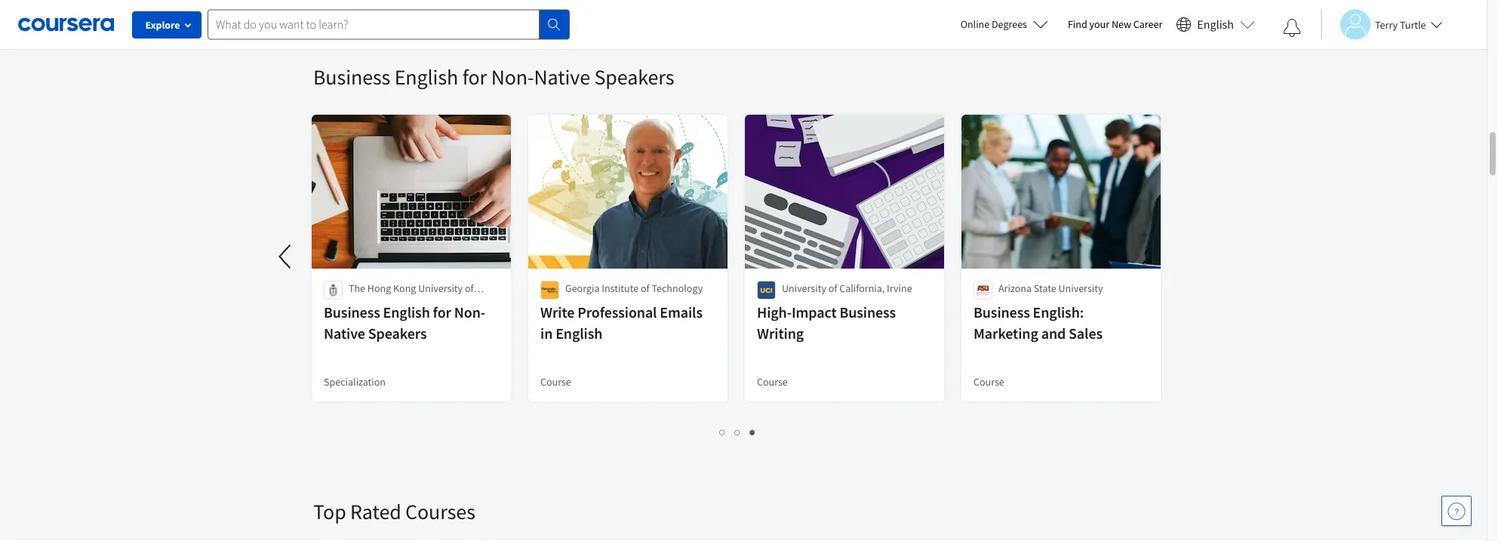 Task type: vqa. For each thing, say whether or not it's contained in the screenshot.
to
no



Task type: locate. For each thing, give the bounding box(es) containing it.
course down writing
[[757, 376, 788, 389]]

course
[[540, 376, 571, 389], [757, 376, 788, 389], [974, 376, 1005, 389]]

business up marketing
[[974, 303, 1030, 322]]

university up impact
[[782, 282, 827, 296]]

1 horizontal spatial speakers
[[594, 64, 674, 91]]

english right the career
[[1197, 17, 1234, 32]]

university up english:
[[1059, 282, 1103, 296]]

of right kong
[[465, 282, 474, 296]]

3 of from the left
[[829, 282, 837, 296]]

english
[[1197, 17, 1234, 32], [395, 64, 458, 91], [383, 303, 430, 322], [556, 325, 603, 343]]

0 horizontal spatial technology
[[404, 297, 455, 311]]

non-
[[491, 64, 534, 91], [454, 303, 485, 322]]

online
[[961, 17, 990, 31]]

of right institute
[[641, 282, 650, 296]]

1 horizontal spatial course
[[757, 376, 788, 389]]

1 vertical spatial speakers
[[368, 325, 427, 343]]

course down in on the left of the page
[[540, 376, 571, 389]]

1 horizontal spatial university
[[782, 282, 827, 296]]

None search field
[[208, 9, 570, 40]]

1 vertical spatial and
[[1041, 325, 1066, 343]]

native
[[534, 64, 590, 91], [324, 325, 365, 343]]

english inside the write professional emails in english
[[556, 325, 603, 343]]

non- inside 'business english for non- native speakers'
[[454, 303, 485, 322]]

0 horizontal spatial for
[[433, 303, 451, 322]]

0 vertical spatial for
[[462, 64, 487, 91]]

1 horizontal spatial for
[[462, 64, 487, 91]]

english down kong
[[383, 303, 430, 322]]

technology
[[652, 282, 703, 296], [404, 297, 455, 311]]

0 vertical spatial and
[[385, 297, 402, 311]]

turtle
[[1400, 18, 1426, 31]]

university inside the hong kong university of science and technology
[[418, 282, 463, 296]]

3
[[750, 425, 756, 439]]

3 button
[[745, 423, 761, 440]]

explore
[[145, 18, 180, 32]]

and down english:
[[1041, 325, 1066, 343]]

2 horizontal spatial of
[[829, 282, 837, 296]]

georgia institute of technology image
[[540, 281, 559, 300]]

writing
[[757, 325, 804, 343]]

0 vertical spatial speakers
[[594, 64, 674, 91]]

state
[[1034, 282, 1057, 296]]

business for business english: marketing and sales
[[974, 303, 1030, 322]]

business english for non-native speakers
[[313, 64, 674, 91]]

find
[[1068, 17, 1088, 31]]

1
[[720, 425, 726, 439]]

2 university from the left
[[782, 282, 827, 296]]

0 vertical spatial non-
[[491, 64, 534, 91]]

1 vertical spatial for
[[433, 303, 451, 322]]

explore button
[[132, 11, 202, 38]]

business english: marketing and sales
[[974, 303, 1103, 343]]

in
[[540, 325, 553, 343]]

2
[[735, 425, 741, 439]]

0 vertical spatial native
[[534, 64, 590, 91]]

and down kong
[[385, 297, 402, 311]]

native inside 'business english for non- native speakers'
[[324, 325, 365, 343]]

the hong kong university of science and technology image
[[324, 281, 343, 300]]

business down the
[[324, 303, 380, 322]]

3 course from the left
[[974, 376, 1005, 389]]

0 vertical spatial technology
[[652, 282, 703, 296]]

previous slide image
[[268, 239, 304, 275]]

english down write
[[556, 325, 603, 343]]

1 vertical spatial native
[[324, 325, 365, 343]]

of
[[465, 282, 474, 296], [641, 282, 650, 296], [829, 282, 837, 296]]

0 horizontal spatial non-
[[454, 303, 485, 322]]

What do you want to learn? text field
[[208, 9, 540, 40]]

non- for business english for non- native speakers
[[454, 303, 485, 322]]

coursera image
[[18, 12, 114, 36]]

english down what do you want to learn? text field
[[395, 64, 458, 91]]

kong
[[393, 282, 416, 296]]

1 horizontal spatial native
[[534, 64, 590, 91]]

business down the california,
[[840, 303, 896, 322]]

3 university from the left
[[1059, 282, 1103, 296]]

0 horizontal spatial native
[[324, 325, 365, 343]]

speakers inside 'business english for non- native speakers'
[[368, 325, 427, 343]]

business
[[313, 64, 390, 91], [324, 303, 380, 322], [840, 303, 896, 322], [974, 303, 1030, 322]]

degrees
[[992, 17, 1027, 31]]

1 course from the left
[[540, 376, 571, 389]]

0 horizontal spatial speakers
[[368, 325, 427, 343]]

terry turtle button
[[1321, 9, 1443, 40]]

non- for business english for non-native speakers
[[491, 64, 534, 91]]

0 horizontal spatial and
[[385, 297, 402, 311]]

0 horizontal spatial of
[[465, 282, 474, 296]]

technology up emails
[[652, 282, 703, 296]]

course for business english: marketing and sales
[[974, 376, 1005, 389]]

english button
[[1170, 0, 1261, 49]]

1 horizontal spatial and
[[1041, 325, 1066, 343]]

and inside the hong kong university of science and technology
[[385, 297, 402, 311]]

business english for non- native speakers
[[324, 303, 485, 343]]

course down marketing
[[974, 376, 1005, 389]]

1 university from the left
[[418, 282, 463, 296]]

list
[[313, 423, 1163, 440]]

university right kong
[[418, 282, 463, 296]]

1 horizontal spatial non-
[[491, 64, 534, 91]]

business for business english for non- native speakers
[[324, 303, 380, 322]]

speakers
[[594, 64, 674, 91], [368, 325, 427, 343]]

course for write professional emails in english
[[540, 376, 571, 389]]

0 horizontal spatial course
[[540, 376, 571, 389]]

university
[[418, 282, 463, 296], [782, 282, 827, 296], [1059, 282, 1103, 296]]

1 vertical spatial non-
[[454, 303, 485, 322]]

hong
[[368, 282, 391, 296]]

1 vertical spatial technology
[[404, 297, 455, 311]]

of left the california,
[[829, 282, 837, 296]]

business inside business english: marketing and sales
[[974, 303, 1030, 322]]

2 horizontal spatial course
[[974, 376, 1005, 389]]

professional
[[578, 303, 657, 322]]

0 horizontal spatial university
[[418, 282, 463, 296]]

for
[[462, 64, 487, 91], [433, 303, 451, 322]]

show notifications image
[[1283, 19, 1301, 37]]

1 horizontal spatial of
[[641, 282, 650, 296]]

and
[[385, 297, 402, 311], [1041, 325, 1066, 343]]

for inside 'business english for non- native speakers'
[[433, 303, 451, 322]]

california,
[[840, 282, 885, 296]]

1 horizontal spatial technology
[[652, 282, 703, 296]]

2 course from the left
[[757, 376, 788, 389]]

technology down kong
[[404, 297, 455, 311]]

2 horizontal spatial university
[[1059, 282, 1103, 296]]

business down what do you want to learn? text field
[[313, 64, 390, 91]]

list containing 1
[[313, 423, 1163, 440]]

impact
[[792, 303, 837, 322]]

new
[[1112, 17, 1132, 31]]

native for business english for non- native speakers
[[324, 325, 365, 343]]

business inside 'business english for non- native speakers'
[[324, 303, 380, 322]]

terry
[[1375, 18, 1398, 31]]

write professional emails in english
[[540, 303, 703, 343]]

georgia institute of technology
[[565, 282, 703, 296]]

rated
[[350, 499, 401, 525]]

1 of from the left
[[465, 282, 474, 296]]



Task type: describe. For each thing, give the bounding box(es) containing it.
2 of from the left
[[641, 282, 650, 296]]

list inside business english for non-native speakers carousel element
[[313, 423, 1163, 440]]

top rated courses
[[313, 499, 475, 525]]

your
[[1090, 17, 1110, 31]]

help center image
[[1448, 502, 1466, 520]]

and inside business english: marketing and sales
[[1041, 325, 1066, 343]]

institute
[[602, 282, 639, 296]]

specialization
[[324, 376, 386, 389]]

english inside button
[[1197, 17, 1234, 32]]

english inside 'business english for non- native speakers'
[[383, 303, 430, 322]]

science
[[349, 297, 383, 311]]

irvine
[[887, 282, 912, 296]]

high-impact business writing
[[757, 303, 896, 343]]

for for business english for non-native speakers
[[462, 64, 487, 91]]

online degrees button
[[949, 8, 1061, 41]]

high-
[[757, 303, 792, 322]]

the hong kong university of science and technology
[[349, 282, 474, 311]]

university of california, irvine image
[[757, 281, 776, 300]]

speakers for business english for non-native speakers
[[594, 64, 674, 91]]

marketing
[[974, 325, 1039, 343]]

technology inside the hong kong university of science and technology
[[404, 297, 455, 311]]

speakers for business english for non- native speakers
[[368, 325, 427, 343]]

business inside 'high-impact business writing'
[[840, 303, 896, 322]]

courses
[[405, 499, 475, 525]]

2 button
[[730, 423, 745, 440]]

of inside the hong kong university of science and technology
[[465, 282, 474, 296]]

university of california, irvine
[[782, 282, 912, 296]]

1 button
[[715, 423, 730, 440]]

course for high-impact business writing
[[757, 376, 788, 389]]

native for business english for non-native speakers
[[534, 64, 590, 91]]

find your new career
[[1068, 17, 1163, 31]]

online degrees
[[961, 17, 1027, 31]]

business english for non-native speakers carousel element
[[0, 18, 1174, 453]]

find your new career link
[[1061, 15, 1170, 34]]

top
[[313, 499, 346, 525]]

english:
[[1033, 303, 1084, 322]]

write
[[540, 303, 575, 322]]

business for business english for non-native speakers
[[313, 64, 390, 91]]

emails
[[660, 303, 703, 322]]

arizona state university image
[[974, 281, 993, 300]]

sales
[[1069, 325, 1103, 343]]

for for business english for non- native speakers
[[433, 303, 451, 322]]

terry turtle
[[1375, 18, 1426, 31]]

georgia
[[565, 282, 600, 296]]

career
[[1134, 17, 1163, 31]]

arizona
[[999, 282, 1032, 296]]

the
[[349, 282, 365, 296]]

arizona state university
[[999, 282, 1103, 296]]



